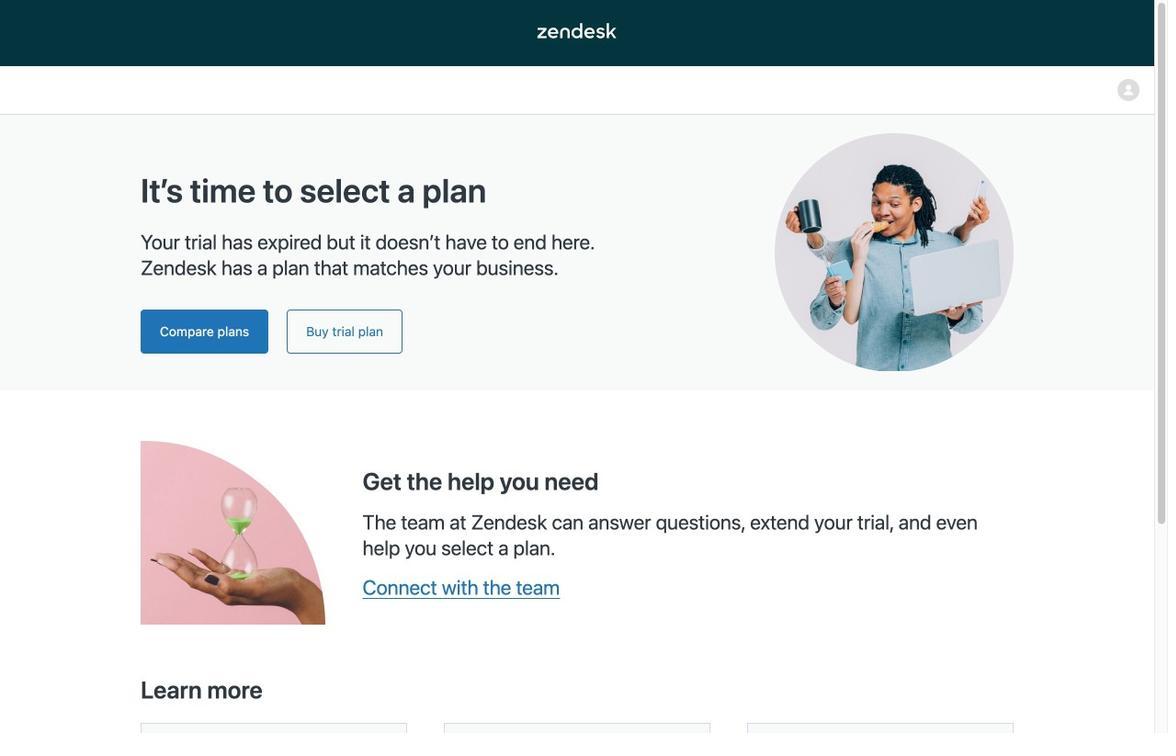 Task type: describe. For each thing, give the bounding box(es) containing it.
hourglass image
[[141, 441, 326, 625]]



Task type: locate. For each thing, give the bounding box(es) containing it.
multi tasking arms image
[[775, 133, 1014, 372]]

region
[[141, 391, 1014, 733]]



Task type: vqa. For each thing, say whether or not it's contained in the screenshot.
Multi Tasking Arms image
yes



